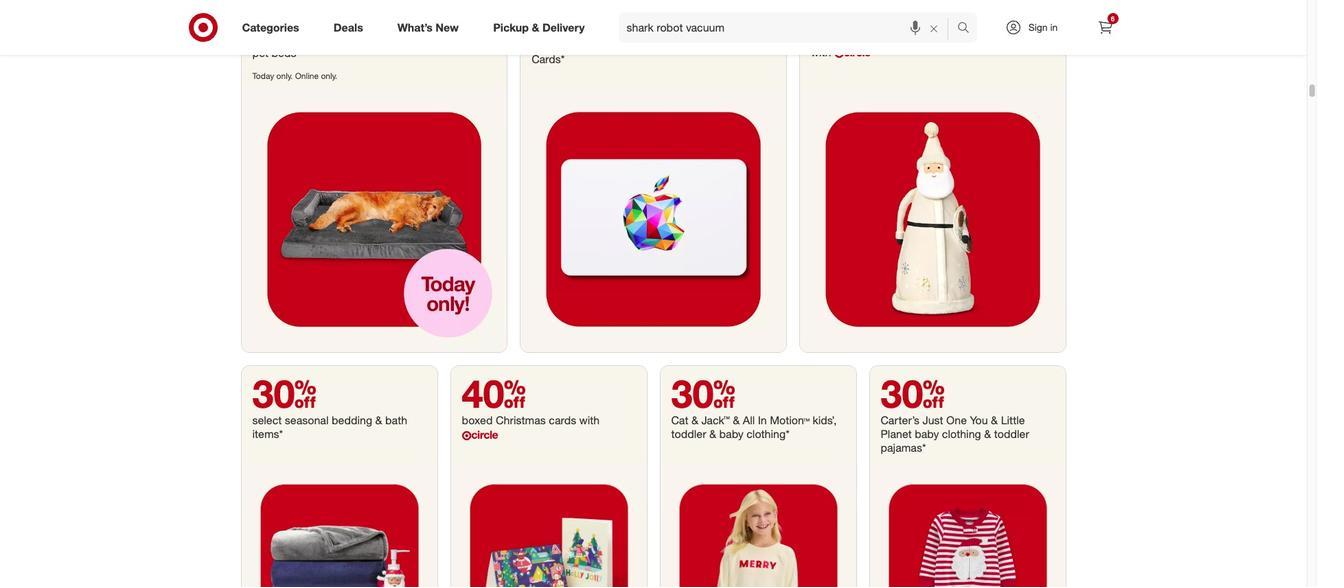 Task type: locate. For each thing, give the bounding box(es) containing it.
1 horizontal spatial ™
[[804, 413, 810, 427]]

holiday
[[811, 31, 846, 45]]

& inside "link"
[[532, 20, 539, 34]]

1 horizontal spatial toddler
[[994, 427, 1029, 441]]

little
[[1001, 413, 1025, 427]]

with
[[811, 46, 831, 59], [579, 413, 600, 427]]

baby right planet
[[915, 427, 939, 441]]

when
[[532, 39, 558, 53]]

with down holiday
[[811, 46, 831, 59]]

40
[[252, 3, 316, 50], [462, 370, 526, 417]]

items*
[[252, 427, 283, 441]]

40 inside '40 boxed christmas cards with circle'
[[462, 370, 526, 417]]

all
[[743, 413, 755, 427]]

™ left the all
[[724, 413, 730, 427]]

circle down decor,
[[844, 46, 870, 59]]

1 horizontal spatial circle
[[844, 46, 870, 59]]

1 30 from the left
[[252, 370, 316, 417]]

toddler left the all
[[671, 427, 706, 441]]

carter's
[[881, 413, 919, 427]]

& inside 30 select seasonal bedding & bath items*
[[375, 413, 382, 427]]

christmas
[[496, 413, 546, 427]]

pajamas*
[[881, 441, 926, 455]]

only. right today
[[276, 71, 293, 81]]

0 vertical spatial circle
[[844, 46, 870, 59]]

6 link
[[1090, 12, 1120, 43]]

3 30 from the left
[[881, 370, 945, 417]]

online
[[295, 71, 319, 81]]

2 toddler from the left
[[994, 427, 1029, 441]]

0 horizontal spatial baby
[[719, 427, 744, 441]]

select
[[252, 413, 282, 427]]

baby
[[719, 427, 744, 441], [915, 427, 939, 441]]

more
[[656, 39, 681, 53]]

toddler inside 30 carter's just one you & little planet baby clothing & toddler pajamas*
[[994, 427, 1029, 441]]

ornaments,
[[882, 31, 937, 45]]

30 for 30 carter's just one you & little planet baby clothing & toddler pajamas*
[[881, 370, 945, 417]]

tree
[[940, 31, 960, 45]]

30 for 30 select seasonal bedding & bath items*
[[252, 370, 316, 417]]

only.
[[276, 71, 293, 81], [321, 71, 337, 81]]

2 horizontal spatial 30
[[881, 370, 945, 417]]

0 vertical spatial 40
[[252, 3, 316, 50]]

0 horizontal spatial 30
[[252, 370, 316, 417]]

decor,
[[849, 31, 879, 45]]

2 30 from the left
[[671, 370, 735, 417]]

clothing*
[[747, 427, 790, 441]]

40 pet beds*
[[252, 3, 316, 60]]

30 inside 30 carter's just one you & little planet baby clothing & toddler pajamas*
[[881, 370, 945, 417]]

0 horizontal spatial with
[[579, 413, 600, 427]]

toddler inside kids', toddler & baby clothing*
[[671, 427, 706, 441]]

30 inside 30 select seasonal bedding & bath items*
[[252, 370, 316, 417]]

only. right online
[[321, 71, 337, 81]]

1 toddler from the left
[[671, 427, 706, 441]]

categories
[[242, 20, 299, 34]]

spend
[[582, 39, 613, 53]]

30 up planet
[[881, 370, 945, 417]]

0 vertical spatial with
[[811, 46, 831, 59]]

1 baby from the left
[[719, 427, 744, 441]]

0 horizontal spatial ™
[[724, 413, 730, 427]]

circle
[[844, 46, 870, 59], [471, 428, 498, 441]]

1 vertical spatial circle
[[471, 428, 498, 441]]

circle down "boxed" on the bottom left
[[471, 428, 498, 441]]

bath
[[385, 413, 407, 427]]

1 horizontal spatial with
[[811, 46, 831, 59]]

30 left the all
[[671, 370, 735, 417]]

™ left kids',
[[804, 413, 810, 427]]

today only! image
[[241, 87, 507, 352]]

1 only. from the left
[[276, 71, 293, 81]]

in
[[758, 413, 767, 427]]

30 up items*
[[252, 370, 316, 417]]

1 horizontal spatial 40
[[462, 370, 526, 417]]

30
[[252, 370, 316, 417], [671, 370, 735, 417], [881, 370, 945, 417]]

™
[[724, 413, 730, 427], [804, 413, 810, 427]]

search
[[951, 22, 984, 35]]

toddler
[[671, 427, 706, 441], [994, 427, 1029, 441]]

1 ™ from the left
[[724, 413, 730, 427]]

toddler right you
[[994, 427, 1029, 441]]

&
[[532, 20, 539, 34], [992, 31, 999, 45], [375, 413, 382, 427], [691, 413, 698, 427], [733, 413, 740, 427], [991, 413, 998, 427], [709, 427, 716, 441], [984, 427, 991, 441]]

¬giftcard
[[532, 12, 636, 38]]

gift
[[731, 39, 749, 53]]

you
[[970, 413, 988, 427]]

0 horizontal spatial toddler
[[671, 427, 706, 441]]

search button
[[951, 12, 984, 45]]

delivery
[[542, 20, 585, 34]]

0 horizontal spatial 40
[[252, 3, 316, 50]]

2 only. from the left
[[321, 71, 337, 81]]

beds*
[[272, 46, 300, 60]]

& inside kids', toddler & baby clothing*
[[709, 427, 716, 441]]

or
[[643, 39, 653, 53]]

1 vertical spatial 40
[[462, 370, 526, 417]]

what's new link
[[386, 12, 476, 43]]

cards*
[[532, 53, 565, 66]]

1 horizontal spatial only.
[[321, 71, 337, 81]]

2 ™ from the left
[[804, 413, 810, 427]]

with right the cards
[[579, 413, 600, 427]]

baby left in
[[719, 427, 744, 441]]

0 horizontal spatial only.
[[276, 71, 293, 81]]

0 horizontal spatial circle
[[471, 428, 498, 441]]

1 horizontal spatial baby
[[915, 427, 939, 441]]

1 vertical spatial with
[[579, 413, 600, 427]]

1 horizontal spatial 30
[[671, 370, 735, 417]]

categories link
[[230, 12, 316, 43]]

2 baby from the left
[[915, 427, 939, 441]]

sign in link
[[993, 12, 1079, 43]]



Task type: vqa. For each thing, say whether or not it's contained in the screenshot.


Task type: describe. For each thing, give the bounding box(es) containing it.
pickup & delivery
[[493, 20, 585, 34]]

new
[[436, 20, 459, 34]]

today
[[252, 71, 274, 81]]

6
[[1111, 14, 1115, 23]]

sign
[[1028, 21, 1048, 33]]

30 select seasonal bedding & bath items*
[[252, 370, 407, 441]]

planet
[[881, 427, 912, 441]]

in
[[1050, 21, 1058, 33]]

one
[[946, 413, 967, 427]]

apple
[[700, 39, 728, 53]]

just
[[922, 413, 943, 427]]

kids',
[[813, 413, 837, 427]]

what's
[[397, 20, 433, 34]]

jack
[[701, 413, 724, 427]]

cat
[[671, 413, 688, 427]]

cards
[[549, 413, 576, 427]]

40 boxed christmas cards with circle
[[462, 370, 600, 441]]

pickup
[[493, 20, 529, 34]]

motion
[[770, 413, 804, 427]]

holiday decor, ornaments, tree skirts & stockings with
[[811, 31, 1050, 59]]

what's new
[[397, 20, 459, 34]]

cat & jack ™ & all in motion ™
[[671, 413, 810, 427]]

$100
[[616, 39, 640, 53]]

circle inside '40 boxed christmas cards with circle'
[[471, 428, 498, 441]]

boxed
[[462, 413, 493, 427]]

clothing
[[942, 427, 981, 441]]

sign in
[[1028, 21, 1058, 33]]

you
[[561, 39, 579, 53]]

seasonal
[[285, 413, 329, 427]]

today only. online only.
[[252, 71, 337, 81]]

40 for 40 boxed christmas cards with circle
[[462, 370, 526, 417]]

baby inside kids', toddler & baby clothing*
[[719, 427, 744, 441]]

pet
[[252, 46, 268, 60]]

with inside holiday decor, ornaments, tree skirts & stockings with
[[811, 46, 831, 59]]

30 for 30
[[671, 370, 735, 417]]

on
[[684, 39, 697, 53]]

baby inside 30 carter's just one you & little planet baby clothing & toddler pajamas*
[[915, 427, 939, 441]]

bedding
[[332, 413, 372, 427]]

pickup & delivery link
[[481, 12, 602, 43]]

deals link
[[322, 12, 380, 43]]

skirts
[[963, 31, 989, 45]]

stockings
[[1002, 31, 1050, 45]]

30 carter's just one you & little planet baby clothing & toddler pajamas*
[[881, 370, 1029, 455]]

40 for 40 pet beds*
[[252, 3, 316, 50]]

deals
[[334, 20, 363, 34]]

with inside '40 boxed christmas cards with circle'
[[579, 413, 600, 427]]

& inside holiday decor, ornaments, tree skirts & stockings with
[[992, 31, 999, 45]]

kids', toddler & baby clothing*
[[671, 413, 837, 441]]

What can we help you find? suggestions appear below search field
[[618, 12, 960, 43]]

¬giftcard when you spend $100 or more on apple gift cards*
[[532, 12, 749, 66]]



